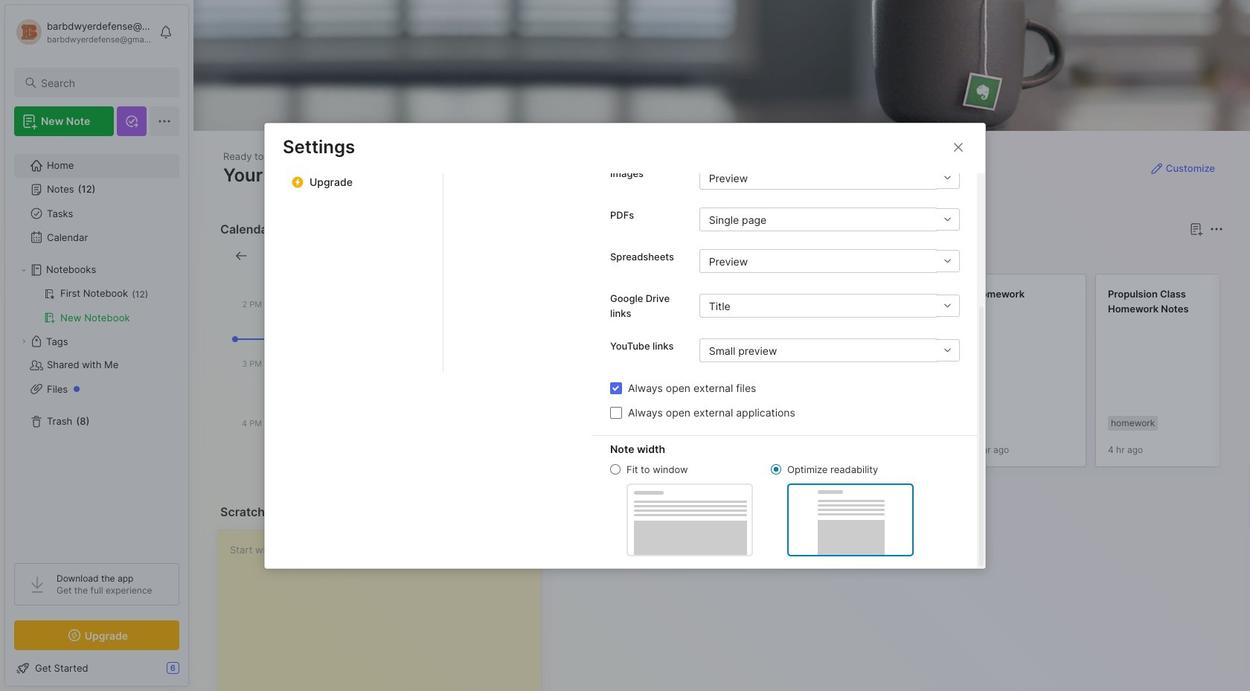 Task type: vqa. For each thing, say whether or not it's contained in the screenshot.
TAB to the left
yes



Task type: describe. For each thing, give the bounding box(es) containing it.
expand tags image
[[19, 337, 28, 346]]

tree inside 'main' element
[[5, 145, 188, 550]]

none search field inside 'main' element
[[41, 74, 166, 92]]

Choose default view option for YouTube links field
[[699, 339, 960, 362]]

expand notebooks image
[[19, 266, 28, 275]]

group inside 'main' element
[[14, 282, 179, 330]]

main element
[[0, 0, 194, 691]]

1 tab from the left
[[563, 247, 607, 265]]

Start writing… text field
[[230, 531, 541, 691]]

Choose default view option for Images field
[[699, 166, 960, 190]]

2 tab from the left
[[613, 247, 673, 265]]



Task type: locate. For each thing, give the bounding box(es) containing it.
Search text field
[[41, 76, 166, 90]]

Choose default view option for Google Drive links field
[[699, 294, 960, 318]]

0 horizontal spatial tab
[[563, 247, 607, 265]]

None search field
[[41, 74, 166, 92]]

None checkbox
[[610, 407, 622, 419]]

option group
[[610, 463, 914, 556]]

Choose default view option for Spreadsheets field
[[699, 249, 960, 273]]

tree
[[5, 145, 188, 550]]

row group
[[560, 274, 1250, 476]]

None checkbox
[[610, 382, 622, 394]]

None radio
[[610, 464, 621, 475], [771, 464, 782, 475], [610, 464, 621, 475], [771, 464, 782, 475]]

tab list
[[444, 0, 592, 372], [563, 247, 1221, 265]]

1 horizontal spatial tab
[[613, 247, 673, 265]]

close image
[[950, 138, 968, 156]]

Choose default view option for PDFs field
[[699, 208, 960, 231]]

tab
[[563, 247, 607, 265], [613, 247, 673, 265]]

group
[[14, 282, 179, 330]]



